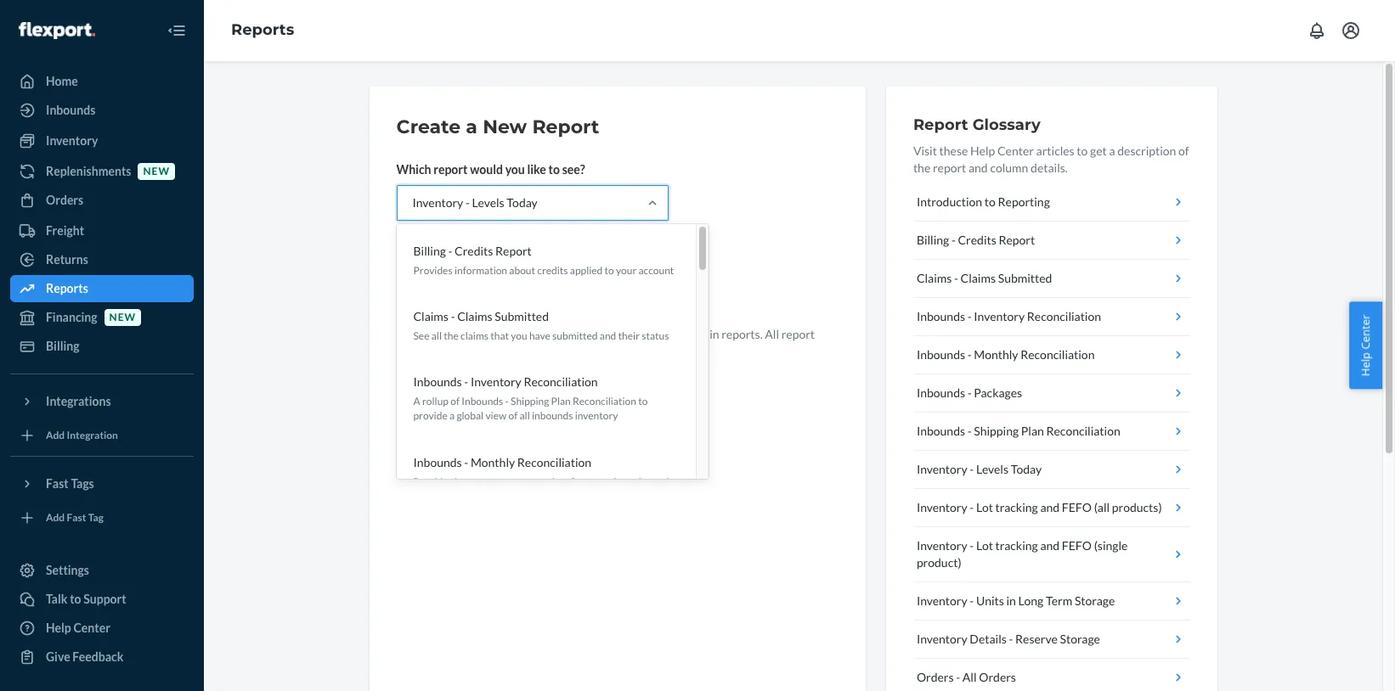 Task type: describe. For each thing, give the bounding box(es) containing it.
about
[[509, 264, 535, 277]]

10/19/2023
[[574, 242, 638, 257]]

description
[[1118, 144, 1176, 158]]

which report would you like to see?
[[396, 162, 585, 177]]

12:00
[[497, 242, 527, 257]]

view
[[486, 410, 507, 423]]

are
[[452, 344, 469, 359]]

1 horizontal spatial reports link
[[231, 21, 294, 39]]

applied
[[570, 264, 603, 277]]

inventory - lot tracking and fefo (all products)
[[917, 501, 1162, 515]]

- inside "billing - credits report provides information about credits applied to your account"
[[448, 244, 452, 258]]

in inside inventory - units in long term storage button
[[1007, 594, 1016, 608]]

credits
[[537, 264, 568, 277]]

inbounds for inbounds - packages
[[917, 386, 965, 400]]

billing - credits report
[[917, 233, 1035, 247]]

returns
[[46, 252, 88, 267]]

movement
[[500, 476, 547, 488]]

provide
[[413, 410, 448, 423]]

orders - all orders button
[[913, 659, 1190, 692]]

like
[[527, 162, 546, 177]]

plan inside inbounds - inventory reconciliation a rollup of inbounds - shipping plan reconciliation to provide a global view of all inbounds inventory
[[551, 395, 571, 408]]

report inside it may take up to 2 hours for new information to be reflected in reports. all report time fields are in universal time (utc).
[[782, 327, 815, 342]]

give feedback button
[[10, 644, 194, 671]]

inventory inside inventory - lot tracking and fefo (single product)
[[917, 539, 968, 553]]

1 vertical spatial reports link
[[10, 275, 194, 303]]

you inside claims - claims submitted see all the claims that you have submitted and their status
[[511, 330, 527, 343]]

- inside "inbounds - inventory reconciliation" button
[[968, 309, 972, 324]]

time
[[536, 344, 562, 359]]

reconciliation inside 'button'
[[1047, 424, 1121, 438]]

which
[[396, 162, 431, 177]]

visit these help center articles to get a description of the report and column details.
[[913, 144, 1189, 175]]

monthly for inbounds - monthly reconciliation provides inventory movement data for any selected month
[[471, 455, 515, 470]]

inbounds - monthly reconciliation provides inventory movement data for any selected month
[[413, 455, 672, 488]]

open notifications image
[[1307, 20, 1327, 41]]

column
[[990, 161, 1029, 175]]

report up these
[[913, 116, 968, 134]]

0 vertical spatial you
[[505, 162, 525, 177]]

orders for orders - all orders
[[917, 670, 954, 685]]

inbounds - shipping plan reconciliation
[[917, 424, 1121, 438]]

have
[[529, 330, 550, 343]]

1 vertical spatial help center
[[46, 621, 110, 636]]

introduction
[[917, 195, 983, 209]]

2 vertical spatial center
[[73, 621, 110, 636]]

to right "talk"
[[70, 592, 81, 607]]

storage inside 'button'
[[1060, 632, 1100, 647]]

inbounds - packages
[[917, 386, 1022, 400]]

month
[[643, 476, 672, 488]]

introduction to reporting button
[[913, 184, 1190, 222]]

to right "like"
[[549, 162, 560, 177]]

and inside inventory - lot tracking and fefo (single product)
[[1040, 539, 1060, 553]]

new for replenishments
[[143, 165, 170, 178]]

home link
[[10, 68, 194, 95]]

new inside it may take up to 2 hours for new information to be reflected in reports. all report time fields are in universal time (utc).
[[544, 327, 566, 342]]

be
[[645, 327, 658, 342]]

details.
[[1031, 161, 1068, 175]]

inventory - units in long term storage
[[917, 594, 1115, 608]]

help center button
[[1350, 302, 1383, 389]]

add fast tag link
[[10, 505, 194, 532]]

settings
[[46, 563, 89, 578]]

report inside button
[[450, 288, 485, 303]]

0 horizontal spatial inventory - levels today
[[413, 195, 538, 210]]

- inside the inventory - lot tracking and fefo (all products) button
[[970, 501, 974, 515]]

- down which report would you like to see?
[[466, 195, 470, 210]]

report inside visit these help center articles to get a description of the report and column details.
[[933, 161, 966, 175]]

inbounds - shipping plan reconciliation button
[[913, 413, 1190, 451]]

it may take up to 2 hours for new information to be reflected in reports. all report time fields are in universal time (utc).
[[396, 327, 815, 359]]

fast tags
[[46, 477, 94, 491]]

inbounds - monthly reconciliation
[[917, 348, 1095, 362]]

inventory details - reserve storage
[[917, 632, 1100, 647]]

get
[[1090, 144, 1107, 158]]

all inside it may take up to 2 hours for new information to be reflected in reports. all report time fields are in universal time (utc).
[[765, 327, 779, 342]]

the inside visit these help center articles to get a description of the report and column details.
[[913, 161, 931, 175]]

their
[[618, 330, 640, 343]]

these
[[940, 144, 968, 158]]

a
[[413, 395, 420, 408]]

glossary
[[973, 116, 1041, 134]]

plan inside 'button'
[[1021, 424, 1044, 438]]

help inside visit these help center articles to get a description of the report and column details.
[[970, 144, 995, 158]]

- down are
[[464, 375, 468, 389]]

report glossary
[[913, 116, 1041, 134]]

claims - claims submitted
[[917, 271, 1052, 286]]

create report
[[411, 288, 485, 303]]

new for financing
[[109, 311, 136, 324]]

inbounds for inbounds
[[46, 103, 95, 117]]

universal
[[484, 344, 533, 359]]

claims - claims submitted button
[[913, 260, 1190, 298]]

- inside the inventory details - reserve storage 'button'
[[1009, 632, 1013, 647]]

inventory details - reserve storage button
[[913, 621, 1190, 659]]

report left would
[[434, 162, 468, 177]]

tracking for (single
[[996, 539, 1038, 553]]

1 vertical spatial fast
[[67, 512, 86, 525]]

integrations
[[46, 394, 111, 409]]

claims
[[461, 330, 489, 343]]

0 vertical spatial a
[[466, 116, 478, 139]]

inbounds for inbounds - shipping plan reconciliation
[[917, 424, 965, 438]]

shipping inside inbounds - inventory reconciliation a rollup of inbounds - shipping plan reconciliation to provide a global view of all inbounds inventory
[[511, 395, 549, 408]]

inventory - levels today inside button
[[917, 462, 1042, 477]]

freight link
[[10, 218, 194, 245]]

help center inside button
[[1358, 315, 1374, 377]]

a inside inbounds - inventory reconciliation a rollup of inbounds - shipping plan reconciliation to provide a global view of all inbounds inventory
[[450, 410, 455, 423]]

financing
[[46, 310, 97, 325]]

any
[[586, 476, 602, 488]]

inventory - lot tracking and fefo (single product) button
[[913, 528, 1190, 583]]

freight
[[46, 223, 84, 238]]

up
[[456, 327, 469, 342]]

submitted
[[552, 330, 598, 343]]

help inside button
[[1358, 353, 1374, 377]]

fefo for (all
[[1062, 501, 1092, 515]]

monthly for inbounds - monthly reconciliation
[[974, 348, 1019, 362]]

add integration
[[46, 430, 118, 442]]

levels
[[451, 242, 481, 257]]

returns link
[[10, 246, 194, 274]]

talk to support button
[[10, 586, 194, 614]]

inbounds - inventory reconciliation
[[917, 309, 1101, 324]]

- inside inventory - levels today button
[[970, 462, 974, 477]]

open account menu image
[[1341, 20, 1361, 41]]

tag
[[88, 512, 104, 525]]

packages
[[974, 386, 1022, 400]]

all inside claims - claims submitted see all the claims that you have submitted and their status
[[431, 330, 442, 343]]

submitted for claims - claims submitted
[[998, 271, 1052, 286]]

1 horizontal spatial in
[[710, 327, 719, 342]]

support
[[83, 592, 126, 607]]

inbounds up global
[[462, 395, 503, 408]]

inbounds link
[[10, 97, 194, 124]]

product)
[[917, 556, 962, 570]]

create a new report
[[396, 116, 599, 139]]

0 horizontal spatial levels
[[472, 195, 504, 210]]

visit
[[913, 144, 937, 158]]

give
[[46, 650, 70, 665]]

term
[[1046, 594, 1073, 608]]

- inside billing - credits report button
[[952, 233, 956, 247]]

report for create a new report
[[532, 116, 599, 139]]

2 horizontal spatial orders
[[979, 670, 1016, 685]]

integration
[[67, 430, 118, 442]]

the inside claims - claims submitted see all the claims that you have submitted and their status
[[444, 330, 459, 343]]

selected
[[604, 476, 641, 488]]



Task type: vqa. For each thing, say whether or not it's contained in the screenshot.
the Flexport logo
yes



Task type: locate. For each thing, give the bounding box(es) containing it.
reporting
[[998, 195, 1050, 209]]

inbounds down inbounds - packages
[[917, 424, 965, 438]]

flexport logo image
[[19, 22, 95, 39]]

0 horizontal spatial all
[[765, 327, 779, 342]]

fefo left (all
[[1062, 501, 1092, 515]]

inbounds for inbounds - inventory reconciliation
[[917, 309, 965, 324]]

the up are
[[444, 330, 459, 343]]

submitted for claims - claims submitted see all the claims that you have submitted and their status
[[495, 309, 549, 324]]

levels inside button
[[976, 462, 1009, 477]]

create inside button
[[411, 288, 448, 303]]

0 horizontal spatial help
[[46, 621, 71, 636]]

1 horizontal spatial monthly
[[974, 348, 1019, 362]]

0 vertical spatial help center
[[1358, 315, 1374, 377]]

time
[[396, 344, 420, 359]]

add for add integration
[[46, 430, 65, 442]]

0 horizontal spatial billing
[[46, 339, 79, 354]]

0 vertical spatial tracking
[[996, 501, 1038, 515]]

you left "like"
[[505, 162, 525, 177]]

0 horizontal spatial new
[[109, 311, 136, 324]]

monthly up packages on the right bottom
[[974, 348, 1019, 362]]

- up inventory - units in long term storage
[[970, 539, 974, 553]]

create up which
[[396, 116, 461, 139]]

articles
[[1036, 144, 1075, 158]]

and left their
[[600, 330, 616, 343]]

1 vertical spatial you
[[511, 330, 527, 343]]

billing down introduction
[[917, 233, 949, 247]]

credits for billing - credits report
[[958, 233, 997, 247]]

inbounds left packages on the right bottom
[[917, 386, 965, 400]]

inbounds up rollup
[[413, 375, 462, 389]]

reflected
[[660, 327, 707, 342]]

billing inside "billing - credits report provides information about credits applied to your account"
[[413, 244, 446, 258]]

add inside add fast tag link
[[46, 512, 65, 525]]

1 vertical spatial a
[[1109, 144, 1115, 158]]

lot inside the inventory - lot tracking and fefo (all products) button
[[976, 501, 993, 515]]

tracking down inventory - lot tracking and fefo (all products)
[[996, 539, 1038, 553]]

report inside billing - credits report button
[[999, 233, 1035, 247]]

2 vertical spatial a
[[450, 410, 455, 423]]

shipping down packages on the right bottom
[[974, 424, 1019, 438]]

monthly inside inbounds - monthly reconciliation provides inventory movement data for any selected month
[[471, 455, 515, 470]]

report down these
[[933, 161, 966, 175]]

fast inside dropdown button
[[46, 477, 69, 491]]

and left the column
[[969, 161, 988, 175]]

add inside add integration link
[[46, 430, 65, 442]]

0 vertical spatial help
[[970, 144, 995, 158]]

0 vertical spatial reports link
[[231, 21, 294, 39]]

new up time
[[544, 327, 566, 342]]

fefo left (single
[[1062, 539, 1092, 553]]

monthly inside button
[[974, 348, 1019, 362]]

to inside "billing - credits report provides information about credits applied to your account"
[[605, 264, 614, 277]]

inbounds inside inbounds - monthly reconciliation provides inventory movement data for any selected month
[[413, 455, 462, 470]]

tracking for (all
[[996, 501, 1038, 515]]

units
[[976, 594, 1004, 608]]

0 vertical spatial monthly
[[974, 348, 1019, 362]]

1 lot from the top
[[976, 501, 993, 515]]

levels down inbounds - shipping plan reconciliation
[[976, 462, 1009, 477]]

create for create a new report
[[396, 116, 461, 139]]

for inside inbounds - monthly reconciliation provides inventory movement data for any selected month
[[571, 476, 584, 488]]

0 vertical spatial inventory
[[575, 410, 618, 423]]

credits inside button
[[958, 233, 997, 247]]

storage right reserve
[[1060, 632, 1100, 647]]

storage inside button
[[1075, 594, 1115, 608]]

0 horizontal spatial today
[[507, 195, 538, 210]]

1 vertical spatial all
[[963, 670, 977, 685]]

2 tracking from the top
[[996, 539, 1038, 553]]

- up view
[[505, 395, 509, 408]]

1 vertical spatial new
[[109, 311, 136, 324]]

information up (utc).
[[568, 327, 629, 342]]

2 horizontal spatial new
[[544, 327, 566, 342]]

1 vertical spatial add
[[46, 512, 65, 525]]

inventory levels at 12:00 am utc 10/19/2023
[[396, 242, 638, 257]]

that
[[491, 330, 509, 343]]

all up fields
[[431, 330, 442, 343]]

inbounds inside 'button'
[[917, 424, 965, 438]]

reconciliation inside inbounds - monthly reconciliation provides inventory movement data for any selected month
[[517, 455, 592, 470]]

1 horizontal spatial information
[[568, 327, 629, 342]]

submitted inside claims - claims submitted see all the claims that you have submitted and their status
[[495, 309, 549, 324]]

reconciliation down "inbounds - inventory reconciliation" button
[[1021, 348, 1095, 362]]

settings link
[[10, 557, 194, 585]]

claims
[[917, 271, 952, 286], [961, 271, 996, 286], [413, 309, 449, 324], [457, 309, 493, 324]]

plan down inbounds - packages button
[[1021, 424, 1044, 438]]

0 horizontal spatial help center
[[46, 621, 110, 636]]

1 horizontal spatial orders
[[917, 670, 954, 685]]

fefo inside button
[[1062, 501, 1092, 515]]

2 lot from the top
[[976, 539, 993, 553]]

- inside inbounds - shipping plan reconciliation 'button'
[[968, 424, 972, 438]]

and inside visit these help center articles to get a description of the report and column details.
[[969, 161, 988, 175]]

integrations button
[[10, 388, 194, 416]]

- down billing - credits report
[[954, 271, 958, 286]]

inventory inside inbounds - monthly reconciliation provides inventory movement data for any selected month
[[455, 476, 498, 488]]

billing for billing - credits report provides information about credits applied to your account
[[413, 244, 446, 258]]

lot
[[976, 501, 993, 515], [976, 539, 993, 553]]

1 horizontal spatial help center
[[1358, 315, 1374, 377]]

inbounds - packages button
[[913, 375, 1190, 413]]

credits down introduction to reporting
[[958, 233, 997, 247]]

in left reports.
[[710, 327, 719, 342]]

1 vertical spatial fefo
[[1062, 539, 1092, 553]]

1 horizontal spatial a
[[466, 116, 478, 139]]

-
[[466, 195, 470, 210], [952, 233, 956, 247], [448, 244, 452, 258], [954, 271, 958, 286], [968, 309, 972, 324], [451, 309, 455, 324], [968, 348, 972, 362], [464, 375, 468, 389], [968, 386, 972, 400], [505, 395, 509, 408], [968, 424, 972, 438], [464, 455, 468, 470], [970, 462, 974, 477], [970, 501, 974, 515], [970, 539, 974, 553], [970, 594, 974, 608], [1009, 632, 1013, 647], [956, 670, 960, 685]]

all
[[431, 330, 442, 343], [520, 410, 530, 423]]

0 horizontal spatial shipping
[[511, 395, 549, 408]]

(utc).
[[564, 344, 597, 359]]

- left at at the left
[[448, 244, 452, 258]]

in
[[710, 327, 719, 342], [472, 344, 481, 359], [1007, 594, 1016, 608]]

report inside "billing - credits report provides information about credits applied to your account"
[[495, 244, 532, 258]]

talk to support
[[46, 592, 126, 607]]

1 fefo from the top
[[1062, 501, 1092, 515]]

the
[[913, 161, 931, 175], [444, 330, 459, 343]]

- down inbounds - shipping plan reconciliation
[[970, 462, 974, 477]]

1 vertical spatial inventory - levels today
[[917, 462, 1042, 477]]

inbounds - inventory reconciliation a rollup of inbounds - shipping plan reconciliation to provide a global view of all inbounds inventory
[[413, 375, 648, 423]]

inbounds for inbounds - monthly reconciliation
[[917, 348, 965, 362]]

of inside visit these help center articles to get a description of the report and column details.
[[1179, 144, 1189, 158]]

tracking inside inventory - lot tracking and fefo (single product)
[[996, 539, 1038, 553]]

reconciliation up 'inbounds'
[[573, 395, 636, 408]]

billing left levels
[[413, 244, 446, 258]]

inbounds up inbounds - packages
[[917, 348, 965, 362]]

1 vertical spatial plan
[[1021, 424, 1044, 438]]

center inside button
[[1358, 315, 1374, 350]]

create up "may"
[[411, 288, 448, 303]]

2 horizontal spatial billing
[[917, 233, 949, 247]]

to inside visit these help center articles to get a description of the report and column details.
[[1077, 144, 1088, 158]]

fefo inside inventory - lot tracking and fefo (single product)
[[1062, 539, 1092, 553]]

0 vertical spatial center
[[998, 144, 1034, 158]]

- inside inbounds - monthly reconciliation provides inventory movement data for any selected month
[[464, 455, 468, 470]]

report up about
[[495, 244, 532, 258]]

create
[[396, 116, 461, 139], [411, 288, 448, 303]]

long
[[1019, 594, 1044, 608]]

of right description
[[1179, 144, 1189, 158]]

lot for inventory - lot tracking and fefo (all products)
[[976, 501, 993, 515]]

0 horizontal spatial monthly
[[471, 455, 515, 470]]

to inside inbounds - inventory reconciliation a rollup of inbounds - shipping plan reconciliation to provide a global view of all inbounds inventory
[[638, 395, 648, 408]]

add down fast tags
[[46, 512, 65, 525]]

all down details
[[963, 670, 977, 685]]

0 vertical spatial all
[[431, 330, 442, 343]]

2 horizontal spatial in
[[1007, 594, 1016, 608]]

credits left 12:00
[[455, 244, 493, 258]]

fefo for (single
[[1062, 539, 1092, 553]]

shipping
[[511, 395, 549, 408], [974, 424, 1019, 438]]

billing link
[[10, 333, 194, 360]]

0 vertical spatial all
[[765, 327, 779, 342]]

- left units
[[970, 594, 974, 608]]

levels down would
[[472, 195, 504, 210]]

add left integration
[[46, 430, 65, 442]]

to left reporting
[[985, 195, 996, 209]]

new
[[143, 165, 170, 178], [109, 311, 136, 324], [544, 327, 566, 342]]

2 add from the top
[[46, 512, 65, 525]]

- inside inbounds - packages button
[[968, 386, 972, 400]]

inventory inside button
[[917, 501, 968, 515]]

the down visit
[[913, 161, 931, 175]]

0 horizontal spatial for
[[526, 327, 541, 342]]

1 horizontal spatial center
[[998, 144, 1034, 158]]

close navigation image
[[167, 20, 187, 41]]

today down inbounds - shipping plan reconciliation
[[1011, 462, 1042, 477]]

submitted inside "button"
[[998, 271, 1052, 286]]

0 vertical spatial inventory - levels today
[[413, 195, 538, 210]]

reconciliation for inbounds - monthly reconciliation provides inventory movement data for any selected month
[[517, 455, 592, 470]]

1 horizontal spatial billing
[[413, 244, 446, 258]]

talk
[[46, 592, 68, 607]]

new up orders link
[[143, 165, 170, 178]]

reconciliation for inbounds - monthly reconciliation
[[1021, 348, 1095, 362]]

inventory left movement
[[455, 476, 498, 488]]

you
[[505, 162, 525, 177], [511, 330, 527, 343]]

inventory - units in long term storage button
[[913, 583, 1190, 621]]

a
[[466, 116, 478, 139], [1109, 144, 1115, 158], [450, 410, 455, 423]]

plan up 'inbounds'
[[551, 395, 571, 408]]

0 horizontal spatial in
[[472, 344, 481, 359]]

0 horizontal spatial submitted
[[495, 309, 549, 324]]

and down the inventory - lot tracking and fefo (all products) button
[[1040, 539, 1060, 553]]

today
[[507, 195, 538, 210], [1011, 462, 1042, 477]]

1 horizontal spatial credits
[[958, 233, 997, 247]]

help
[[970, 144, 995, 158], [1358, 353, 1374, 377], [46, 621, 71, 636]]

0 horizontal spatial of
[[451, 395, 460, 408]]

1 vertical spatial submitted
[[495, 309, 549, 324]]

2 vertical spatial help
[[46, 621, 71, 636]]

1 horizontal spatial today
[[1011, 462, 1042, 477]]

storage right the term
[[1075, 594, 1115, 608]]

reserve
[[1016, 632, 1058, 647]]

1 vertical spatial of
[[451, 395, 460, 408]]

1 vertical spatial lot
[[976, 539, 993, 553]]

orders for orders
[[46, 193, 83, 207]]

to
[[1077, 144, 1088, 158], [549, 162, 560, 177], [985, 195, 996, 209], [605, 264, 614, 277], [471, 327, 482, 342], [632, 327, 643, 342], [638, 395, 648, 408], [70, 592, 81, 607]]

tags
[[71, 477, 94, 491]]

all
[[765, 327, 779, 342], [963, 670, 977, 685]]

to left get
[[1077, 144, 1088, 158]]

help center link
[[10, 615, 194, 642]]

give feedback
[[46, 650, 124, 665]]

in left long
[[1007, 594, 1016, 608]]

information down at at the left
[[455, 264, 507, 277]]

inbounds - inventory reconciliation button
[[913, 298, 1190, 337]]

lot inside inventory - lot tracking and fefo (single product)
[[976, 539, 993, 553]]

- inside 'orders - all orders' button
[[956, 670, 960, 685]]

0 vertical spatial of
[[1179, 144, 1189, 158]]

information inside it may take up to 2 hours for new information to be reflected in reports. all report time fields are in universal time (utc).
[[568, 327, 629, 342]]

reconciliation up data at the left
[[517, 455, 592, 470]]

0 vertical spatial levels
[[472, 195, 504, 210]]

1 horizontal spatial levels
[[976, 462, 1009, 477]]

and inside button
[[1040, 501, 1060, 515]]

inbounds for inbounds - inventory reconciliation a rollup of inbounds - shipping plan reconciliation to provide a global view of all inbounds inventory
[[413, 375, 462, 389]]

credits for billing - credits report provides information about credits applied to your account
[[455, 244, 493, 258]]

tracking up inventory - lot tracking and fefo (single product)
[[996, 501, 1038, 515]]

- right details
[[1009, 632, 1013, 647]]

shipping inside 'button'
[[974, 424, 1019, 438]]

1 provides from the top
[[413, 264, 453, 277]]

provides inside inbounds - monthly reconciliation provides inventory movement data for any selected month
[[413, 476, 453, 488]]

0 horizontal spatial reports link
[[10, 275, 194, 303]]

monthly
[[974, 348, 1019, 362], [471, 455, 515, 470]]

2 vertical spatial in
[[1007, 594, 1016, 608]]

1 vertical spatial for
[[571, 476, 584, 488]]

billing
[[917, 233, 949, 247], [413, 244, 446, 258], [46, 339, 79, 354]]

1 vertical spatial create
[[411, 288, 448, 303]]

0 vertical spatial submitted
[[998, 271, 1052, 286]]

of
[[1179, 144, 1189, 158], [451, 395, 460, 408], [509, 410, 518, 423]]

inbounds for inbounds - monthly reconciliation provides inventory movement data for any selected month
[[413, 455, 462, 470]]

report for billing - credits report provides information about credits applied to your account
[[495, 244, 532, 258]]

1 vertical spatial help
[[1358, 353, 1374, 377]]

1 vertical spatial provides
[[413, 476, 453, 488]]

fast left "tag"
[[67, 512, 86, 525]]

reconciliation down time
[[524, 375, 598, 389]]

add for add fast tag
[[46, 512, 65, 525]]

- down inventory details - reserve storage
[[956, 670, 960, 685]]

see
[[413, 330, 430, 343]]

provides for inbounds
[[413, 476, 453, 488]]

0 horizontal spatial inventory
[[455, 476, 498, 488]]

0 vertical spatial add
[[46, 430, 65, 442]]

today down "like"
[[507, 195, 538, 210]]

may
[[407, 327, 429, 342]]

inventory - lot tracking and fefo (all products) button
[[913, 489, 1190, 528]]

of right rollup
[[451, 395, 460, 408]]

to left 2
[[471, 327, 482, 342]]

reports.
[[722, 327, 763, 342]]

1 vertical spatial all
[[520, 410, 530, 423]]

1 horizontal spatial the
[[913, 161, 931, 175]]

billing for billing
[[46, 339, 79, 354]]

billing - credits report button
[[913, 222, 1190, 260]]

report up see?
[[532, 116, 599, 139]]

0 vertical spatial shipping
[[511, 395, 549, 408]]

0 vertical spatial create
[[396, 116, 461, 139]]

- inside inventory - units in long term storage button
[[970, 594, 974, 608]]

reconciliation down claims - claims submitted "button"
[[1027, 309, 1101, 324]]

1 tracking from the top
[[996, 501, 1038, 515]]

0 vertical spatial storage
[[1075, 594, 1115, 608]]

1 add from the top
[[46, 430, 65, 442]]

1 vertical spatial levels
[[976, 462, 1009, 477]]

0 vertical spatial today
[[507, 195, 538, 210]]

all inside 'orders - all orders' button
[[963, 670, 977, 685]]

create report button
[[396, 279, 499, 313]]

billing inside button
[[917, 233, 949, 247]]

billing for billing - credits report
[[917, 233, 949, 247]]

inventory
[[46, 133, 98, 148], [413, 195, 463, 210], [396, 242, 449, 257], [974, 309, 1025, 324], [471, 375, 522, 389], [917, 462, 968, 477], [917, 501, 968, 515], [917, 539, 968, 553], [917, 594, 968, 608], [917, 632, 968, 647]]

provides up create report
[[413, 264, 453, 277]]

inbounds down claims - claims submitted
[[917, 309, 965, 324]]

center inside visit these help center articles to get a description of the report and column details.
[[998, 144, 1034, 158]]

introduction to reporting
[[917, 195, 1050, 209]]

2 horizontal spatial of
[[1179, 144, 1189, 158]]

- inside "inbounds - monthly reconciliation" button
[[968, 348, 972, 362]]

1 horizontal spatial new
[[143, 165, 170, 178]]

lot for inventory - lot tracking and fefo (single product)
[[976, 539, 993, 553]]

today inside button
[[1011, 462, 1042, 477]]

report right reports.
[[782, 327, 815, 342]]

add
[[46, 430, 65, 442], [46, 512, 65, 525]]

0 horizontal spatial information
[[455, 264, 507, 277]]

see?
[[562, 162, 585, 177]]

credits inside "billing - credits report provides information about credits applied to your account"
[[455, 244, 493, 258]]

a right get
[[1109, 144, 1115, 158]]

1 horizontal spatial plan
[[1021, 424, 1044, 438]]

lot up inventory - lot tracking and fefo (single product)
[[976, 501, 993, 515]]

all right reports.
[[765, 327, 779, 342]]

a left global
[[450, 410, 455, 423]]

- down global
[[464, 455, 468, 470]]

orders down inventory details - reserve storage
[[917, 670, 954, 685]]

- down inbounds - packages
[[968, 424, 972, 438]]

1 horizontal spatial inventory - levels today
[[917, 462, 1042, 477]]

inventory inside inbounds - inventory reconciliation a rollup of inbounds - shipping plan reconciliation to provide a global view of all inbounds inventory
[[575, 410, 618, 423]]

inbounds down provide in the bottom left of the page
[[413, 455, 462, 470]]

2 fefo from the top
[[1062, 539, 1092, 553]]

orders inside orders link
[[46, 193, 83, 207]]

orders link
[[10, 187, 194, 214]]

1 horizontal spatial for
[[571, 476, 584, 488]]

information inside "billing - credits report provides information about credits applied to your account"
[[455, 264, 507, 277]]

0 vertical spatial plan
[[551, 395, 571, 408]]

0 horizontal spatial reports
[[46, 281, 88, 296]]

reconciliation for inbounds - inventory reconciliation
[[1027, 309, 1101, 324]]

1 vertical spatial in
[[472, 344, 481, 359]]

0 vertical spatial new
[[143, 165, 170, 178]]

inventory - lot tracking and fefo (single product)
[[917, 539, 1128, 570]]

report for billing - credits report
[[999, 233, 1035, 247]]

inventory inside 'button'
[[917, 632, 968, 647]]

2
[[485, 327, 491, 342]]

(all
[[1094, 501, 1110, 515]]

- inside inventory - lot tracking and fefo (single product)
[[970, 539, 974, 553]]

reconciliation for inbounds - inventory reconciliation a rollup of inbounds - shipping plan reconciliation to provide a global view of all inbounds inventory
[[524, 375, 598, 389]]

new
[[483, 116, 527, 139]]

2 provides from the top
[[413, 476, 453, 488]]

submitted up inbounds - inventory reconciliation
[[998, 271, 1052, 286]]

lot up units
[[976, 539, 993, 553]]

reconciliation down inbounds - packages button
[[1047, 424, 1121, 438]]

for inside it may take up to 2 hours for new information to be reflected in reports. all report time fields are in universal time (utc).
[[526, 327, 541, 342]]

all inside inbounds - inventory reconciliation a rollup of inbounds - shipping plan reconciliation to provide a global view of all inbounds inventory
[[520, 410, 530, 423]]

1 vertical spatial inventory
[[455, 476, 498, 488]]

tracking inside button
[[996, 501, 1038, 515]]

your
[[616, 264, 637, 277]]

0 vertical spatial fast
[[46, 477, 69, 491]]

orders up the freight
[[46, 193, 83, 207]]

fast tags button
[[10, 471, 194, 498]]

provides for billing
[[413, 264, 453, 277]]

0 horizontal spatial center
[[73, 621, 110, 636]]

0 horizontal spatial the
[[444, 330, 459, 343]]

and inside claims - claims submitted see all the claims that you have submitted and their status
[[600, 330, 616, 343]]

of right view
[[509, 410, 518, 423]]

monthly up movement
[[471, 455, 515, 470]]

report up 'up'
[[450, 288, 485, 303]]

inbounds down home
[[46, 103, 95, 117]]

inventory link
[[10, 127, 194, 155]]

for up time
[[526, 327, 541, 342]]

utc
[[548, 242, 571, 257]]

1 vertical spatial monthly
[[471, 455, 515, 470]]

1 vertical spatial reports
[[46, 281, 88, 296]]

1 horizontal spatial reports
[[231, 21, 294, 39]]

- down claims - claims submitted
[[968, 309, 972, 324]]

- left packages on the right bottom
[[968, 386, 972, 400]]

it
[[396, 327, 405, 342]]

- up inventory - lot tracking and fefo (single product)
[[970, 501, 974, 515]]

2 horizontal spatial a
[[1109, 144, 1115, 158]]

0 vertical spatial fefo
[[1062, 501, 1092, 515]]

1 horizontal spatial submitted
[[998, 271, 1052, 286]]

1 vertical spatial center
[[1358, 315, 1374, 350]]

products)
[[1112, 501, 1162, 515]]

all left 'inbounds'
[[520, 410, 530, 423]]

shipping up 'inbounds'
[[511, 395, 549, 408]]

1 horizontal spatial inventory
[[575, 410, 618, 423]]

for left any
[[571, 476, 584, 488]]

to left be
[[632, 327, 643, 342]]

provides inside "billing - credits report provides information about credits applied to your account"
[[413, 264, 453, 277]]

inventory right 'inbounds'
[[575, 410, 618, 423]]

- inside claims - claims submitted "button"
[[954, 271, 958, 286]]

inbounds - monthly reconciliation button
[[913, 337, 1190, 375]]

0 horizontal spatial orders
[[46, 193, 83, 207]]

- inside claims - claims submitted see all the claims that you have submitted and their status
[[451, 309, 455, 324]]

to left the your
[[605, 264, 614, 277]]

to down status
[[638, 395, 648, 408]]

1 horizontal spatial all
[[963, 670, 977, 685]]

fefo
[[1062, 501, 1092, 515], [1062, 539, 1092, 553]]

provides
[[413, 264, 453, 277], [413, 476, 453, 488]]

2 vertical spatial of
[[509, 410, 518, 423]]

0 vertical spatial lot
[[976, 501, 993, 515]]

you up universal
[[511, 330, 527, 343]]

report
[[532, 116, 599, 139], [913, 116, 968, 134], [999, 233, 1035, 247], [495, 244, 532, 258]]

create for create report
[[411, 288, 448, 303]]

0 vertical spatial the
[[913, 161, 931, 175]]

inventory inside inbounds - inventory reconciliation a rollup of inbounds - shipping plan reconciliation to provide a global view of all inbounds inventory
[[471, 375, 522, 389]]

0 horizontal spatial a
[[450, 410, 455, 423]]

a inside visit these help center articles to get a description of the report and column details.
[[1109, 144, 1115, 158]]



